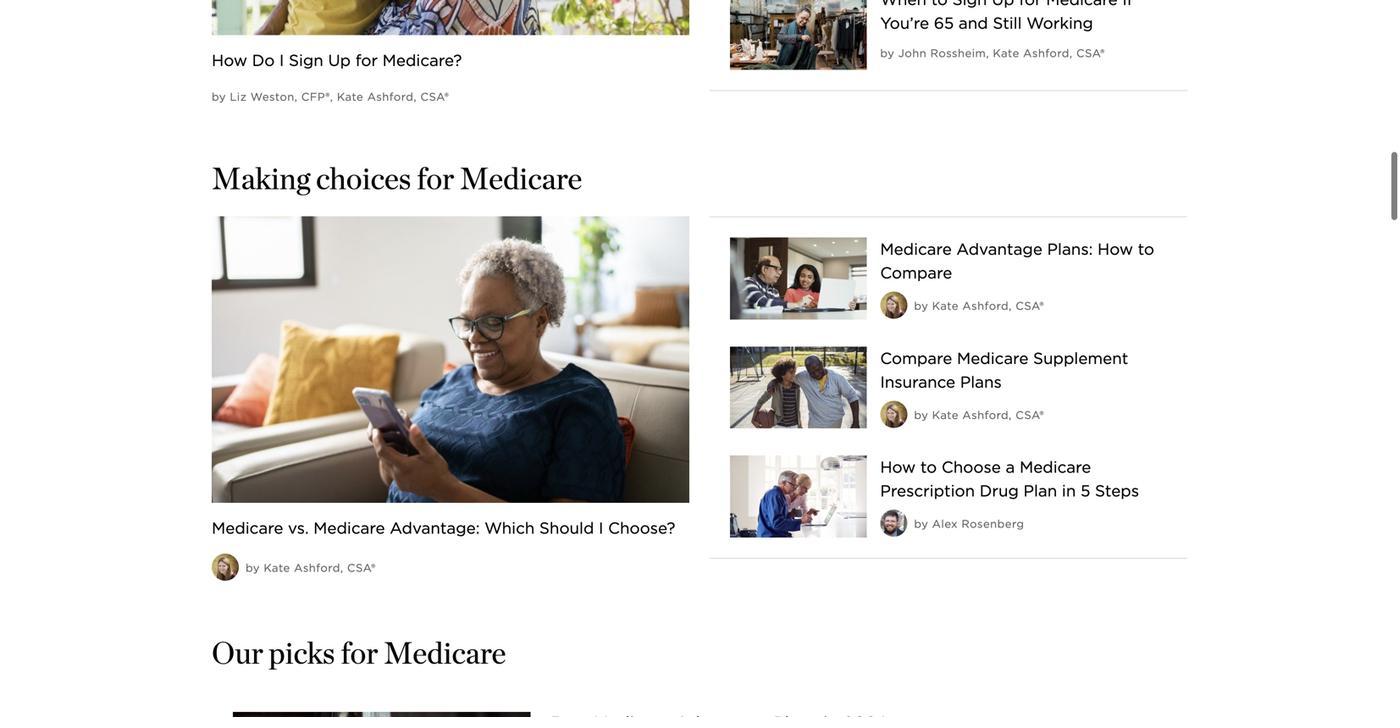 Task type: describe. For each thing, give the bounding box(es) containing it.
kate for kate ashford, csa® link underneath "medicare advantage plans: how to compare"
[[932, 300, 959, 313]]

csa® for kate ashford, csa® link underneath "medicare advantage plans: how to compare"
[[1016, 300, 1044, 313]]

2 vertical spatial kate ashford, csa®'s profile picture image
[[212, 554, 239, 581]]

5
[[1081, 482, 1090, 501]]

rosenberg
[[962, 518, 1024, 531]]

1 vertical spatial ,
[[330, 90, 333, 103]]

plans
[[960, 373, 1002, 392]]

supplement
[[1033, 349, 1128, 368]]

up inside when to sign up for medicare if you're 65 and still working
[[992, 0, 1014, 9]]

for right picks
[[341, 635, 378, 671]]

our
[[212, 635, 263, 671]]

65
[[934, 14, 954, 33]]

when
[[880, 0, 927, 9]]

how for how to choose a medicare prescription drug plan in 5 steps
[[880, 458, 916, 477]]

alex rosenberg's profile picture image
[[880, 510, 907, 537]]

0 horizontal spatial up
[[328, 51, 351, 70]]

kate ashford, csa® link down "medicare advantage plans: how to compare"
[[932, 300, 1044, 313]]

when to sign up for medicare if you're 65 and still working link
[[880, 0, 1167, 35]]

kate down still
[[993, 46, 1020, 59]]

steps
[[1095, 482, 1139, 501]]

advantage:
[[390, 519, 480, 538]]

do
[[252, 51, 275, 70]]

compare medicare supplement insurance plans link
[[880, 347, 1167, 394]]

medicare inside compare medicare supplement insurance plans
[[957, 349, 1029, 368]]

how do i sign up for medicare? image
[[212, 0, 689, 35]]

choices
[[316, 160, 411, 196]]

how to choose a medicare prescription drug plan in 5 steps
[[880, 458, 1139, 501]]

if
[[1122, 0, 1133, 9]]

for inside when to sign up for medicare if you're 65 and still working
[[1019, 0, 1041, 9]]

ashford, for kate ashford, csa® link underneath "medicare advantage plans: how to compare"
[[962, 300, 1012, 313]]

how to choose a medicare prescription drug plan in 5 steps link
[[880, 456, 1167, 503]]

john rossheim link
[[898, 46, 986, 59]]

to inside "medicare advantage plans: how to compare"
[[1138, 240, 1154, 259]]

which
[[485, 519, 535, 538]]

still
[[993, 14, 1022, 33]]

john
[[898, 46, 927, 59]]

plans:
[[1047, 240, 1093, 259]]

how for how do i sign up for medicare?
[[212, 51, 247, 70]]

compare inside "medicare advantage plans: how to compare"
[[880, 263, 952, 283]]

by liz weston, cfp® , kate ashford, csa®
[[212, 90, 449, 103]]

kate ashford, csa® link down working
[[993, 46, 1105, 59]]

by for kate ashford, csa® link under 'vs.'
[[246, 561, 260, 575]]

a
[[1006, 458, 1015, 477]]

kate ashford, csa®'s profile picture image for medicare advantage plans: how to compare
[[880, 292, 907, 319]]

how inside "medicare advantage plans: how to compare"
[[1098, 240, 1133, 259]]

how to choose a medicare prescription drug plan in 5 steps image
[[730, 456, 867, 538]]

liz
[[230, 90, 247, 103]]

should
[[539, 519, 594, 538]]

medicare advantage plans: how to compare
[[880, 240, 1154, 283]]

kate right cfp®
[[337, 90, 364, 103]]

by kate ashford, csa® for advantage
[[914, 300, 1044, 313]]

csa® for kate ashford, csa® link under 'vs.'
[[347, 561, 376, 575]]

kate ashford, csa® link down medicare?
[[337, 90, 449, 103]]



Task type: vqa. For each thing, say whether or not it's contained in the screenshot.
top By Kate Ashford, Csa®
yes



Task type: locate. For each thing, give the bounding box(es) containing it.
to
[[931, 0, 948, 9], [1138, 240, 1154, 259], [921, 458, 937, 477]]

when to sign up for medicare if you're 65 and still working
[[880, 0, 1133, 33]]

kate for kate ashford, csa® link underneath "plans"
[[932, 409, 959, 422]]

, down how do i sign up for medicare?
[[330, 90, 333, 103]]

to for how to choose a medicare prescription drug plan in 5 steps
[[921, 458, 937, 477]]

sign
[[952, 0, 987, 9], [289, 51, 323, 70]]

kate ashford, csa® link
[[993, 46, 1105, 59], [337, 90, 449, 103], [932, 300, 1044, 313], [932, 409, 1044, 422], [264, 561, 376, 575]]

for right choices
[[417, 160, 454, 196]]

1 vertical spatial compare
[[880, 349, 952, 368]]

in
[[1062, 482, 1076, 501]]

choose?
[[608, 519, 675, 538]]

ashford, down 'vs.'
[[294, 561, 343, 575]]

kate ashford, csa®'s profile picture image for compare medicare supplement insurance plans
[[880, 401, 907, 428]]

how right plans:
[[1098, 240, 1133, 259]]

1 vertical spatial kate ashford, csa®'s profile picture image
[[880, 401, 907, 428]]

compare
[[880, 263, 952, 283], [880, 349, 952, 368]]

by for kate ashford, csa® link underneath "plans"
[[914, 409, 928, 422]]

1 vertical spatial up
[[328, 51, 351, 70]]

1 vertical spatial how
[[1098, 240, 1133, 259]]

plan
[[1024, 482, 1057, 501]]

kate down 'vs.'
[[264, 561, 290, 575]]

1 vertical spatial by kate ashford, csa®
[[914, 409, 1044, 422]]

how left do at top
[[212, 51, 247, 70]]

2 vertical spatial by kate ashford, csa®
[[246, 561, 376, 575]]

1 vertical spatial sign
[[289, 51, 323, 70]]

0 vertical spatial to
[[931, 0, 948, 9]]

compare medicare supplement insurance plans
[[880, 349, 1128, 392]]

1 horizontal spatial ,
[[986, 46, 989, 59]]

1 vertical spatial i
[[599, 519, 603, 538]]

medicare inside "medicare advantage plans: how to compare"
[[880, 240, 952, 259]]

by kate ashford, csa® down "medicare advantage plans: how to compare"
[[914, 300, 1044, 313]]

sign up cfp®
[[289, 51, 323, 70]]

ashford, for kate ashford, csa® link under 'vs.'
[[294, 561, 343, 575]]

by kate ashford, csa® down 'vs.'
[[246, 561, 376, 575]]

0 vertical spatial i
[[279, 51, 284, 70]]

1 horizontal spatial how
[[880, 458, 916, 477]]

0 vertical spatial compare
[[880, 263, 952, 283]]

0 horizontal spatial ,
[[330, 90, 333, 103]]

by kate ashford, csa®
[[914, 300, 1044, 313], [914, 409, 1044, 422], [246, 561, 376, 575]]

by alex rosenberg
[[914, 518, 1024, 531]]

ashford, down "medicare advantage plans: how to compare"
[[962, 300, 1012, 313]]

i right should
[[599, 519, 603, 538]]

to for when to sign up for medicare if you're 65 and still working
[[931, 0, 948, 9]]

making
[[212, 160, 310, 196]]

ashford, for kate ashford, csa® link underneath "plans"
[[962, 409, 1012, 422]]

you're
[[880, 14, 929, 33]]

cfp®
[[301, 90, 330, 103]]

insurance
[[880, 373, 955, 392]]

how do i sign up for medicare?
[[212, 51, 462, 70]]

medicare
[[1046, 0, 1118, 9], [460, 160, 582, 196], [880, 240, 952, 259], [957, 349, 1029, 368], [1020, 458, 1091, 477], [212, 519, 283, 538], [314, 519, 385, 538], [384, 635, 506, 671]]

alex
[[932, 518, 958, 531]]

i right do at top
[[279, 51, 284, 70]]

medicare inside how to choose a medicare prescription drug plan in 5 steps
[[1020, 458, 1091, 477]]

kate ashford, csa® link down "plans"
[[932, 409, 1044, 422]]

kate
[[993, 46, 1020, 59], [337, 90, 364, 103], [932, 300, 959, 313], [932, 409, 959, 422], [264, 561, 290, 575]]

1 horizontal spatial i
[[599, 519, 603, 538]]

0 vertical spatial kate ashford, csa®'s profile picture image
[[880, 292, 907, 319]]

kate for kate ashford, csa® link under 'vs.'
[[264, 561, 290, 575]]

medicare inside when to sign up for medicare if you're 65 and still working
[[1046, 0, 1118, 9]]

0 horizontal spatial i
[[279, 51, 284, 70]]

up
[[992, 0, 1014, 9], [328, 51, 351, 70]]

kate ashford, csa® link down 'vs.'
[[264, 561, 376, 575]]

0 vertical spatial ,
[[986, 46, 989, 59]]

weston,
[[251, 90, 298, 103]]

0 vertical spatial up
[[992, 0, 1014, 9]]

kate down insurance
[[932, 409, 959, 422]]

2 compare from the top
[[880, 349, 952, 368]]

sign inside when to sign up for medicare if you're 65 and still working
[[952, 0, 987, 9]]

2 horizontal spatial how
[[1098, 240, 1133, 259]]

choose
[[942, 458, 1001, 477]]

medicare vs. medicare advantage: which should i choose?
[[212, 519, 675, 538]]

kate ashford, csa®'s profile picture image
[[880, 292, 907, 319], [880, 401, 907, 428], [212, 554, 239, 581]]

how do i sign up for medicare? link
[[212, 49, 689, 72]]

by kate ashford, csa® down "plans"
[[914, 409, 1044, 422]]

csa®
[[1076, 46, 1105, 59], [420, 90, 449, 103], [1016, 300, 1044, 313], [1016, 409, 1044, 422], [347, 561, 376, 575]]

how up "prescription"
[[880, 458, 916, 477]]

medicare vs. medicare advantage: which should i choose? link
[[212, 517, 689, 540]]

by for kate ashford, csa® link underneath "medicare advantage plans: how to compare"
[[914, 300, 928, 313]]

to up 65
[[931, 0, 948, 9]]

i
[[279, 51, 284, 70], [599, 519, 603, 538]]

0 vertical spatial by kate ashford, csa®
[[914, 300, 1044, 313]]

by for alex rosenberg link
[[914, 518, 928, 531]]

how inside how to choose a medicare prescription drug plan in 5 steps
[[880, 458, 916, 477]]

alex rosenberg link
[[932, 518, 1024, 531]]

ashford,
[[1023, 46, 1073, 59], [367, 90, 417, 103], [962, 300, 1012, 313], [962, 409, 1012, 422], [294, 561, 343, 575]]

to right plans:
[[1138, 240, 1154, 259]]

0 vertical spatial sign
[[952, 0, 987, 9]]

by
[[880, 46, 895, 59], [212, 90, 226, 103], [914, 300, 928, 313], [914, 409, 928, 422], [914, 518, 928, 531], [246, 561, 260, 575]]

to inside how to choose a medicare prescription drug plan in 5 steps
[[921, 458, 937, 477]]

csa® for kate ashford, csa® link underneath "plans"
[[1016, 409, 1044, 422]]

ashford, down working
[[1023, 46, 1073, 59]]

rossheim
[[930, 46, 986, 59]]

sign up and
[[952, 0, 987, 9]]

liz weston, cfp® link
[[230, 90, 330, 103]]

our picks for medicare
[[212, 635, 506, 671]]

2 vertical spatial how
[[880, 458, 916, 477]]

prescription
[[880, 482, 975, 501]]

, down and
[[986, 46, 989, 59]]

up up still
[[992, 0, 1014, 9]]

,
[[986, 46, 989, 59], [330, 90, 333, 103]]

working
[[1027, 14, 1093, 33]]

1 vertical spatial to
[[1138, 240, 1154, 259]]

for
[[1019, 0, 1041, 9], [355, 51, 378, 70], [417, 160, 454, 196], [341, 635, 378, 671]]

1 compare from the top
[[880, 263, 952, 283]]

up up by liz weston, cfp® , kate ashford, csa®
[[328, 51, 351, 70]]

by john rossheim , kate ashford, csa®
[[880, 46, 1105, 59]]

advantage
[[957, 240, 1043, 259]]

0 vertical spatial how
[[212, 51, 247, 70]]

medicare advantage plans: how to compare link
[[880, 238, 1167, 285]]

for up still
[[1019, 0, 1041, 9]]

2 vertical spatial to
[[921, 458, 937, 477]]

how
[[212, 51, 247, 70], [1098, 240, 1133, 259], [880, 458, 916, 477]]

compare inside compare medicare supplement insurance plans
[[880, 349, 952, 368]]

medicare advantage plans: how to compare image
[[730, 238, 867, 320]]

0 horizontal spatial how
[[212, 51, 247, 70]]

picks
[[269, 635, 335, 671]]

medicare?
[[383, 51, 462, 70]]

for up by liz weston, cfp® , kate ashford, csa®
[[355, 51, 378, 70]]

to up "prescription"
[[921, 458, 937, 477]]

ashford, down medicare?
[[367, 90, 417, 103]]

1 horizontal spatial up
[[992, 0, 1014, 9]]

0 horizontal spatial sign
[[289, 51, 323, 70]]

1 horizontal spatial sign
[[952, 0, 987, 9]]

and
[[959, 14, 988, 33]]

ashford, down "plans"
[[962, 409, 1012, 422]]

drug
[[980, 482, 1019, 501]]

to inside when to sign up for medicare if you're 65 and still working
[[931, 0, 948, 9]]

making choices for medicare
[[212, 160, 582, 196]]

kate down the advantage
[[932, 300, 959, 313]]

by kate ashford, csa® for medicare
[[914, 409, 1044, 422]]

how inside how do i sign up for medicare? link
[[212, 51, 247, 70]]

vs.
[[288, 519, 309, 538]]



